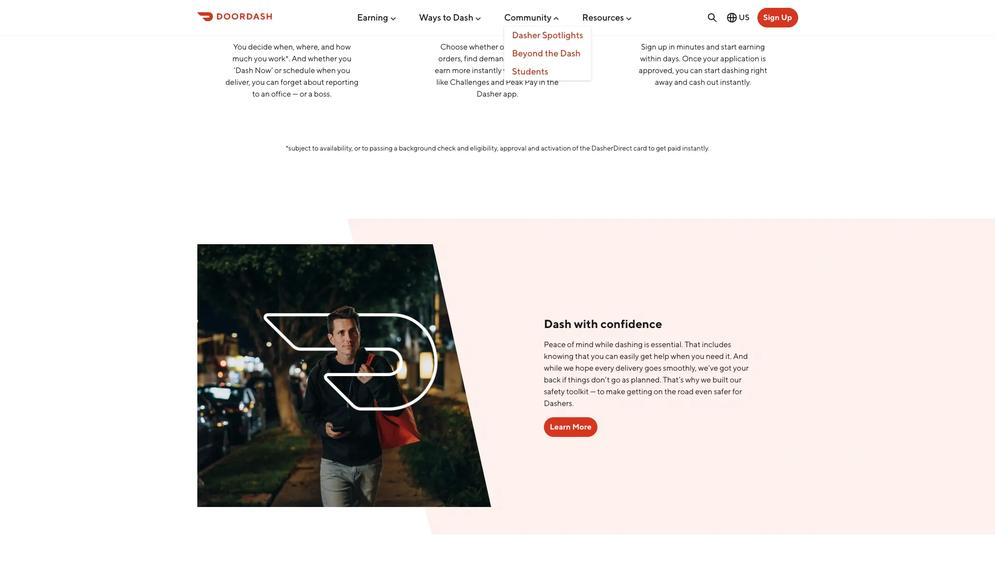 Task type: describe. For each thing, give the bounding box(es) containing it.
choose whether or not to accept orders, find demand near you, and earn more instantly with promotions like challenges and peak pay in the dasher app.
[[435, 42, 560, 99]]

knowing
[[544, 352, 574, 361]]

on
[[654, 387, 663, 397]]

about
[[304, 77, 324, 87]]

you down the that
[[692, 352, 705, 361]]

beyond
[[512, 48, 543, 58]]

you down now' on the top left of the page
[[252, 77, 265, 87]]

promotions
[[520, 66, 560, 75]]

peak
[[506, 77, 523, 87]]

application
[[720, 54, 759, 63]]

accept
[[531, 42, 555, 51]]

and down start earning quickly
[[706, 42, 720, 51]]

whether inside choose whether or not to accept orders, find demand near you, and earn more instantly with promotions like challenges and peak pay in the dasher app.
[[469, 42, 498, 51]]

when,
[[274, 42, 295, 51]]

the inside peace of mind while dashing is essential. that includes knowing that you can easily get help when you need it. and while we hope every delivery goes smoothly, we've got your back if things don't go as planned. that's why we built our safety toolkit — to make getting on the road even safer for dashers.
[[665, 387, 676, 397]]

earning link
[[357, 8, 397, 26]]

like
[[436, 77, 448, 87]]

with inside choose whether or not to accept orders, find demand near you, and earn more instantly with promotions like challenges and peak pay in the dasher app.
[[503, 66, 518, 75]]

to right card
[[649, 144, 655, 152]]

a inside you decide when, where, and how much you work*. and whether you 'dash now' or schedule when you deliver, you can forget about reporting to an office — or a boss.
[[308, 89, 313, 99]]

own
[[492, 23, 510, 33]]

things
[[568, 376, 590, 385]]

0 vertical spatial when
[[273, 23, 296, 33]]

learn
[[550, 423, 571, 432]]

safer
[[714, 387, 731, 397]]

and inside you decide when, where, and how much you work*. and whether you 'dash now' or schedule when you deliver, you can forget about reporting to an office — or a boss.
[[292, 54, 306, 63]]

when for work
[[317, 66, 336, 75]]

hope
[[575, 364, 594, 373]]

dash for ways to dash
[[453, 12, 473, 22]]

course
[[511, 23, 539, 33]]

within
[[640, 54, 662, 63]]

that's
[[663, 376, 684, 385]]

for
[[732, 387, 742, 397]]

decide
[[248, 42, 272, 51]]

1 horizontal spatial we
[[701, 376, 711, 385]]

how
[[336, 42, 351, 51]]

go
[[611, 376, 621, 385]]

beyond the dash
[[512, 48, 581, 58]]

find
[[464, 54, 478, 63]]

days.
[[663, 54, 681, 63]]

0 horizontal spatial instantly.
[[682, 144, 710, 152]]

dashing inside sign up in minutes and start earning within days. once your application is approved, you can start dashing right away and cash out instantly.
[[722, 66, 749, 75]]

approval
[[500, 144, 527, 152]]

beyond the dash link
[[504, 45, 591, 63]]

and left cash
[[674, 77, 688, 87]]

built
[[713, 376, 728, 385]]

you down how
[[339, 54, 352, 63]]

dx safedash chuck image
[[197, 244, 492, 508]]

the inside choose whether or not to accept orders, find demand near you, and earn more instantly with promotions like challenges and peak pay in the dasher app.
[[547, 77, 559, 87]]

your inside sign up in minutes and start earning within days. once your application is approved, you can start dashing right away and cash out instantly.
[[703, 54, 719, 63]]

to inside choose whether or not to accept orders, find demand near you, and earn more instantly with promotions like challenges and peak pay in the dasher app.
[[522, 42, 529, 51]]

is inside peace of mind while dashing is essential. that includes knowing that you can easily get help when you need it. and while we hope every delivery goes smoothly, we've got your back if things don't go as planned. that's why we built our safety toolkit — to make getting on the road even safer for dashers.
[[644, 340, 649, 350]]

you
[[233, 42, 247, 51]]

our
[[730, 376, 742, 385]]

— inside peace of mind while dashing is essential. that includes knowing that you can easily get help when you need it. and while we hope every delivery goes smoothly, we've got your back if things don't go as planned. that's why we built our safety toolkit — to make getting on the road even safer for dashers.
[[590, 387, 596, 397]]

can inside you decide when, where, and how much you work*. and whether you 'dash now' or schedule when you deliver, you can forget about reporting to an office — or a boss.
[[266, 77, 279, 87]]

'dash
[[234, 66, 253, 75]]

start
[[661, 23, 681, 33]]

or down about on the top left of the page
[[300, 89, 307, 99]]

can inside sign up in minutes and start earning within days. once your application is approved, you can start dashing right away and cash out instantly.
[[690, 66, 703, 75]]

and right approval in the top of the page
[[528, 144, 540, 152]]

to left passing
[[362, 144, 368, 152]]

instantly. inside sign up in minutes and start earning within days. once your application is approved, you can start dashing right away and cash out instantly.
[[720, 77, 751, 87]]

0 vertical spatial earning
[[683, 23, 714, 33]]

dash with confidence
[[544, 317, 662, 331]]

the right you,
[[545, 48, 558, 58]]

us
[[739, 13, 750, 22]]

confidence
[[601, 317, 662, 331]]

and right check
[[457, 144, 469, 152]]

you,
[[527, 54, 542, 63]]

not
[[509, 42, 521, 51]]

spotlights
[[542, 30, 583, 40]]

want
[[315, 23, 335, 33]]

you inside sign up in minutes and start earning within days. once your application is approved, you can start dashing right away and cash out instantly.
[[676, 66, 689, 75]]

*subject
[[286, 144, 311, 152]]

set
[[456, 23, 470, 33]]

even
[[695, 387, 712, 397]]

ways to dash
[[419, 12, 473, 22]]

once
[[682, 54, 702, 63]]

0 horizontal spatial start
[[704, 66, 720, 75]]

near
[[510, 54, 526, 63]]

get inside peace of mind while dashing is essential. that includes knowing that you can easily get help when you need it. and while we hope every delivery goes smoothly, we've got your back if things don't go as planned. that's why we built our safety toolkit — to make getting on the road even safer for dashers.
[[641, 352, 652, 361]]

set your own course
[[456, 23, 539, 33]]

to inside ways to dash link
[[443, 12, 451, 22]]

up
[[781, 13, 792, 22]]

1 vertical spatial with
[[574, 317, 598, 331]]

in inside sign up in minutes and start earning within days. once your application is approved, you can start dashing right away and cash out instantly.
[[669, 42, 675, 51]]

if
[[562, 376, 567, 385]]

learn more
[[550, 423, 592, 432]]

road
[[678, 387, 694, 397]]

resources
[[582, 12, 624, 22]]

globe line image
[[726, 12, 738, 24]]

orders,
[[439, 54, 463, 63]]

every
[[595, 364, 614, 373]]

an
[[261, 89, 270, 99]]

getting
[[627, 387, 652, 397]]

1 horizontal spatial get
[[656, 144, 666, 152]]

you decide when, where, and how much you work*. and whether you 'dash now' or schedule when you deliver, you can forget about reporting to an office — or a boss.
[[225, 42, 359, 99]]

make
[[606, 387, 625, 397]]



Task type: vqa. For each thing, say whether or not it's contained in the screenshot.
while to the left
yes



Task type: locate. For each thing, give the bounding box(es) containing it.
you down once
[[676, 66, 689, 75]]

0 vertical spatial —
[[293, 89, 298, 99]]

sign up button
[[758, 8, 798, 27]]

0 horizontal spatial can
[[266, 77, 279, 87]]

more
[[572, 423, 592, 432]]

right
[[751, 66, 767, 75]]

don't
[[591, 376, 610, 385]]

essential.
[[651, 340, 683, 350]]

0 horizontal spatial dashing
[[615, 340, 643, 350]]

1 vertical spatial dasher
[[477, 89, 502, 99]]

to inside you decide when, where, and how much you work*. and whether you 'dash now' or schedule when you deliver, you can forget about reporting to an office — or a boss.
[[252, 89, 260, 99]]

time fill image
[[695, 0, 711, 13]]

can
[[690, 66, 703, 75], [266, 77, 279, 87], [606, 352, 618, 361]]

sign up in minutes and start earning within days. once your application is approved, you can start dashing right away and cash out instantly.
[[639, 42, 767, 87]]

background
[[399, 144, 436, 152]]

dashing
[[722, 66, 749, 75], [615, 340, 643, 350]]

or inside choose whether or not to accept orders, find demand near you, and earn more instantly with promotions like challenges and peak pay in the dasher app.
[[500, 42, 507, 51]]

1 vertical spatial and
[[733, 352, 748, 361]]

can up cash
[[690, 66, 703, 75]]

in inside choose whether or not to accept orders, find demand near you, and earn more instantly with promotions like challenges and peak pay in the dasher app.
[[539, 77, 546, 87]]

*subject to availability, or to passing a background check and eligibility, approval and activation of the dasherdirect card to get paid instantly.
[[286, 144, 710, 152]]

1 vertical spatial start
[[704, 66, 720, 75]]

dash for beyond the dash
[[560, 48, 581, 58]]

dash down 'spotlights'
[[560, 48, 581, 58]]

with
[[503, 66, 518, 75], [574, 317, 598, 331]]

1 horizontal spatial while
[[595, 340, 614, 350]]

with up mind
[[574, 317, 598, 331]]

that
[[575, 352, 590, 361]]

dash up set at the left top of the page
[[453, 12, 473, 22]]

to right not
[[522, 42, 529, 51]]

start earning quickly
[[661, 23, 746, 33]]

can up every
[[606, 352, 618, 361]]

and up schedule
[[292, 54, 306, 63]]

when up when,
[[273, 23, 296, 33]]

1 vertical spatial we
[[701, 376, 711, 385]]

and down accept
[[543, 54, 557, 63]]

to right *subject
[[312, 144, 319, 152]]

dasher left the app.
[[477, 89, 502, 99]]

1 horizontal spatial is
[[761, 54, 766, 63]]

quickly
[[716, 23, 746, 33]]

0 horizontal spatial a
[[308, 89, 313, 99]]

0 vertical spatial start
[[721, 42, 737, 51]]

and left how
[[321, 42, 334, 51]]

sign
[[763, 13, 780, 22], [641, 42, 657, 51]]

back
[[544, 376, 561, 385]]

reporting
[[326, 77, 359, 87]]

whether inside you decide when, where, and how much you work*. and whether you 'dash now' or schedule when you deliver, you can forget about reporting to an office — or a boss.
[[308, 54, 337, 63]]

ways to dash link
[[419, 8, 482, 26]]

2 vertical spatial your
[[733, 364, 749, 373]]

2 vertical spatial dash
[[544, 317, 572, 331]]

0 vertical spatial is
[[761, 54, 766, 63]]

out
[[707, 77, 719, 87]]

1 horizontal spatial start
[[721, 42, 737, 51]]

or
[[500, 42, 507, 51], [274, 66, 282, 75], [300, 89, 307, 99], [354, 144, 361, 152]]

and down the instantly
[[491, 77, 504, 87]]

ways
[[419, 12, 441, 22]]

dasher spotlights link
[[504, 27, 591, 45]]

and
[[292, 54, 306, 63], [733, 352, 748, 361]]

0 vertical spatial of
[[572, 144, 579, 152]]

— down don't
[[590, 387, 596, 397]]

0 horizontal spatial is
[[644, 340, 649, 350]]

0 horizontal spatial when
[[273, 23, 296, 33]]

1 vertical spatial earning
[[739, 42, 765, 51]]

sign inside button
[[763, 13, 780, 22]]

to right "ways"
[[443, 12, 451, 22]]

1 vertical spatial instantly.
[[682, 144, 710, 152]]

pay
[[525, 77, 538, 87]]

and inside peace of mind while dashing is essential. that includes knowing that you can easily get help when you need it. and while we hope every delivery goes smoothly, we've got your back if things don't go as planned. that's why we built our safety toolkit — to make getting on the road even safer for dashers.
[[733, 352, 748, 361]]

2 vertical spatial when
[[671, 352, 690, 361]]

earning up "application"
[[739, 42, 765, 51]]

or right availability,
[[354, 144, 361, 152]]

the down promotions
[[547, 77, 559, 87]]

dashers.
[[544, 399, 574, 409]]

0 vertical spatial sign
[[763, 13, 780, 22]]

sign for sign up
[[763, 13, 780, 22]]

includes
[[702, 340, 731, 350]]

dasherdirect
[[591, 144, 632, 152]]

0 horizontal spatial and
[[292, 54, 306, 63]]

whether down where,
[[308, 54, 337, 63]]

got
[[720, 364, 732, 373]]

that
[[685, 340, 701, 350]]

1 vertical spatial dashing
[[615, 340, 643, 350]]

card
[[634, 144, 647, 152]]

sign up within
[[641, 42, 657, 51]]

sign inside sign up in minutes and start earning within days. once your application is approved, you can start dashing right away and cash out instantly.
[[641, 42, 657, 51]]

1 vertical spatial dash
[[560, 48, 581, 58]]

dashing down "application"
[[722, 66, 749, 75]]

while up 'back'
[[544, 364, 562, 373]]

easily
[[620, 352, 639, 361]]

get
[[656, 144, 666, 152], [641, 352, 652, 361]]

1 vertical spatial whether
[[308, 54, 337, 63]]

1 vertical spatial of
[[567, 340, 574, 350]]

help
[[654, 352, 669, 361]]

planned.
[[631, 376, 661, 385]]

resources link
[[582, 8, 633, 26]]

0 vertical spatial can
[[690, 66, 703, 75]]

1 horizontal spatial whether
[[469, 42, 498, 51]]

and right it.
[[733, 352, 748, 361]]

0 vertical spatial your
[[472, 23, 490, 33]]

need
[[706, 352, 724, 361]]

instantly. right paid at right top
[[682, 144, 710, 152]]

office
[[271, 89, 291, 99]]

eligibility,
[[470, 144, 499, 152]]

— down the forget
[[293, 89, 298, 99]]

start up out
[[704, 66, 720, 75]]

dashing inside peace of mind while dashing is essential. that includes knowing that you can easily get help when you need it. and while we hope every delivery goes smoothly, we've got your back if things don't go as planned. that's why we built our safety toolkit — to make getting on the road even safer for dashers.
[[615, 340, 643, 350]]

0 vertical spatial dashing
[[722, 66, 749, 75]]

now'
[[255, 66, 273, 75]]

we up if
[[564, 364, 574, 373]]

whether up demand
[[469, 42, 498, 51]]

goes
[[645, 364, 662, 373]]

in right pay on the right of the page
[[539, 77, 546, 87]]

0 vertical spatial a
[[308, 89, 313, 99]]

your right set at the left top of the page
[[472, 23, 490, 33]]

sign left "up"
[[763, 13, 780, 22]]

1 horizontal spatial and
[[733, 352, 748, 361]]

earning up minutes
[[683, 23, 714, 33]]

forget
[[281, 77, 302, 87]]

0 horizontal spatial whether
[[308, 54, 337, 63]]

it.
[[726, 352, 732, 361]]

of right activation
[[572, 144, 579, 152]]

toolkit
[[566, 387, 589, 397]]

you down decide on the left
[[254, 54, 267, 63]]

community
[[504, 12, 552, 22]]

0 horizontal spatial earning
[[683, 23, 714, 33]]

a down about on the top left of the page
[[308, 89, 313, 99]]

can up an
[[266, 77, 279, 87]]

mind
[[576, 340, 594, 350]]

of inside peace of mind while dashing is essential. that includes knowing that you can easily get help when you need it. and while we hope every delivery goes smoothly, we've got your back if things don't go as planned. that's why we built our safety toolkit — to make getting on the road even safer for dashers.
[[567, 340, 574, 350]]

the left dasherdirect
[[580, 144, 590, 152]]

1 horizontal spatial dashing
[[722, 66, 749, 75]]

1 vertical spatial sign
[[641, 42, 657, 51]]

1 horizontal spatial a
[[394, 144, 398, 152]]

0 vertical spatial dash
[[453, 12, 473, 22]]

0 horizontal spatial —
[[293, 89, 298, 99]]

students
[[512, 66, 548, 76]]

2 vertical spatial can
[[606, 352, 618, 361]]

is up right
[[761, 54, 766, 63]]

a right passing
[[394, 144, 398, 152]]

up
[[658, 42, 667, 51]]

when inside peace of mind while dashing is essential. that includes knowing that you can easily get help when you need it. and while we hope every delivery goes smoothly, we've got your back if things don't go as planned. that's why we built our safety toolkit — to make getting on the road even safer for dashers.
[[671, 352, 690, 361]]

0 vertical spatial instantly.
[[720, 77, 751, 87]]

0 vertical spatial and
[[292, 54, 306, 63]]

instantly. right out
[[720, 77, 751, 87]]

and inside you decide when, where, and how much you work*. and whether you 'dash now' or schedule when you deliver, you can forget about reporting to an office — or a boss.
[[321, 42, 334, 51]]

the right on
[[665, 387, 676, 397]]

1 horizontal spatial sign
[[763, 13, 780, 22]]

more
[[452, 66, 471, 75]]

while right mind
[[595, 340, 614, 350]]

when up about on the top left of the page
[[317, 66, 336, 75]]

sign for sign up in minutes and start earning within days. once your application is approved, you can start dashing right away and cash out instantly.
[[641, 42, 657, 51]]

to down don't
[[597, 387, 605, 397]]

dash up peace
[[544, 317, 572, 331]]

or left not
[[500, 42, 507, 51]]

earn
[[435, 66, 451, 75]]

and
[[321, 42, 334, 51], [706, 42, 720, 51], [543, 54, 557, 63], [491, 77, 504, 87], [674, 77, 688, 87], [457, 144, 469, 152], [528, 144, 540, 152]]

boss.
[[314, 89, 332, 99]]

activation
[[541, 144, 571, 152]]

1 horizontal spatial —
[[590, 387, 596, 397]]

can inside peace of mind while dashing is essential. that includes knowing that you can easily get help when you need it. and while we hope every delivery goes smoothly, we've got your back if things don't go as planned. that's why we built our safety toolkit — to make getting on the road even safer for dashers.
[[606, 352, 618, 361]]

your up our
[[733, 364, 749, 373]]

1 vertical spatial is
[[644, 340, 649, 350]]

2 horizontal spatial can
[[690, 66, 703, 75]]

1 horizontal spatial with
[[574, 317, 598, 331]]

much
[[232, 54, 253, 63]]

0 horizontal spatial in
[[539, 77, 546, 87]]

0 horizontal spatial sign
[[641, 42, 657, 51]]

community link
[[504, 8, 560, 26]]

1 horizontal spatial your
[[703, 54, 719, 63]]

get left paid at right top
[[656, 144, 666, 152]]

1 vertical spatial a
[[394, 144, 398, 152]]

0 vertical spatial with
[[503, 66, 518, 75]]

start
[[721, 42, 737, 51], [704, 66, 720, 75]]

0 vertical spatial while
[[595, 340, 614, 350]]

you up reporting on the top of page
[[337, 66, 350, 75]]

is left the essential.
[[644, 340, 649, 350]]

your right once
[[703, 54, 719, 63]]

0 horizontal spatial dasher
[[477, 89, 502, 99]]

check
[[437, 144, 456, 152]]

1 horizontal spatial dasher
[[512, 30, 541, 40]]

you up where,
[[298, 23, 313, 33]]

1 vertical spatial while
[[544, 364, 562, 373]]

1 horizontal spatial when
[[317, 66, 336, 75]]

1 horizontal spatial can
[[606, 352, 618, 361]]

while
[[595, 340, 614, 350], [544, 364, 562, 373]]

or down work*.
[[274, 66, 282, 75]]

students link
[[504, 63, 591, 81]]

safety
[[544, 387, 565, 397]]

your inside peace of mind while dashing is essential. that includes knowing that you can easily get help when you need it. and while we hope every delivery goes smoothly, we've got your back if things don't go as planned. that's why we built our safety toolkit — to make getting on the road even safer for dashers.
[[733, 364, 749, 373]]

0 vertical spatial in
[[669, 42, 675, 51]]

dashing up easily on the bottom right of page
[[615, 340, 643, 350]]

minutes
[[677, 42, 705, 51]]

peace
[[544, 340, 566, 350]]

a
[[308, 89, 313, 99], [394, 144, 398, 152]]

0 horizontal spatial with
[[503, 66, 518, 75]]

0 vertical spatial whether
[[469, 42, 498, 51]]

with up peak
[[503, 66, 518, 75]]

cash
[[689, 77, 705, 87]]

smoothly,
[[663, 364, 697, 373]]

0 vertical spatial dasher
[[512, 30, 541, 40]]

when up smoothly, at the bottom of page
[[671, 352, 690, 361]]

your
[[472, 23, 490, 33], [703, 54, 719, 63], [733, 364, 749, 373]]

0 vertical spatial we
[[564, 364, 574, 373]]

when inside you decide when, where, and how much you work*. and whether you 'dash now' or schedule when you deliver, you can forget about reporting to an office — or a boss.
[[317, 66, 336, 75]]

1 vertical spatial in
[[539, 77, 546, 87]]

delivery
[[616, 364, 643, 373]]

2 horizontal spatial your
[[733, 364, 749, 373]]

approved,
[[639, 66, 674, 75]]

1 horizontal spatial earning
[[739, 42, 765, 51]]

0 horizontal spatial get
[[641, 352, 652, 361]]

sign up
[[763, 13, 792, 22]]

1 horizontal spatial instantly.
[[720, 77, 751, 87]]

to inside peace of mind while dashing is essential. that includes knowing that you can easily get help when you need it. and while we hope every delivery goes smoothly, we've got your back if things don't go as planned. that's why we built our safety toolkit — to make getting on the road even safer for dashers.
[[597, 387, 605, 397]]

1 vertical spatial get
[[641, 352, 652, 361]]

0 vertical spatial get
[[656, 144, 666, 152]]

why
[[685, 376, 700, 385]]

when
[[273, 23, 296, 33], [317, 66, 336, 75], [671, 352, 690, 361]]

1 vertical spatial can
[[266, 77, 279, 87]]

get up goes
[[641, 352, 652, 361]]

dasher up not
[[512, 30, 541, 40]]

peace of mind while dashing is essential. that includes knowing that you can easily get help when you need it. and while we hope every delivery goes smoothly, we've got your back if things don't go as planned. that's why we built our safety toolkit — to make getting on the road even safer for dashers.
[[544, 340, 749, 409]]

where,
[[296, 42, 320, 51]]

1 vertical spatial —
[[590, 387, 596, 397]]

demand
[[479, 54, 508, 63]]

to left an
[[252, 89, 260, 99]]

availability,
[[320, 144, 353, 152]]

work
[[249, 23, 272, 33]]

to
[[443, 12, 451, 22], [522, 42, 529, 51], [252, 89, 260, 99], [312, 144, 319, 152], [362, 144, 368, 152], [649, 144, 655, 152], [597, 387, 605, 397]]

1 vertical spatial when
[[317, 66, 336, 75]]

0 horizontal spatial your
[[472, 23, 490, 33]]

challenges
[[450, 77, 490, 87]]

0 horizontal spatial we
[[564, 364, 574, 373]]

in right 'up'
[[669, 42, 675, 51]]

earning inside sign up in minutes and start earning within days. once your application is approved, you can start dashing right away and cash out instantly.
[[739, 42, 765, 51]]

when for dash
[[671, 352, 690, 361]]

— inside you decide when, where, and how much you work*. and whether you 'dash now' or schedule when you deliver, you can forget about reporting to an office — or a boss.
[[293, 89, 298, 99]]

we up even
[[701, 376, 711, 385]]

is inside sign up in minutes and start earning within days. once your application is approved, you can start dashing right away and cash out instantly.
[[761, 54, 766, 63]]

0 horizontal spatial while
[[544, 364, 562, 373]]

instantly
[[472, 66, 502, 75]]

you up every
[[591, 352, 604, 361]]

of left mind
[[567, 340, 574, 350]]

start up "application"
[[721, 42, 737, 51]]

app.
[[503, 89, 518, 99]]

schedule
[[283, 66, 315, 75]]

2 horizontal spatial when
[[671, 352, 690, 361]]

1 horizontal spatial in
[[669, 42, 675, 51]]

1 vertical spatial your
[[703, 54, 719, 63]]

dasher inside choose whether or not to accept orders, find demand near you, and earn more instantly with promotions like challenges and peak pay in the dasher app.
[[477, 89, 502, 99]]



